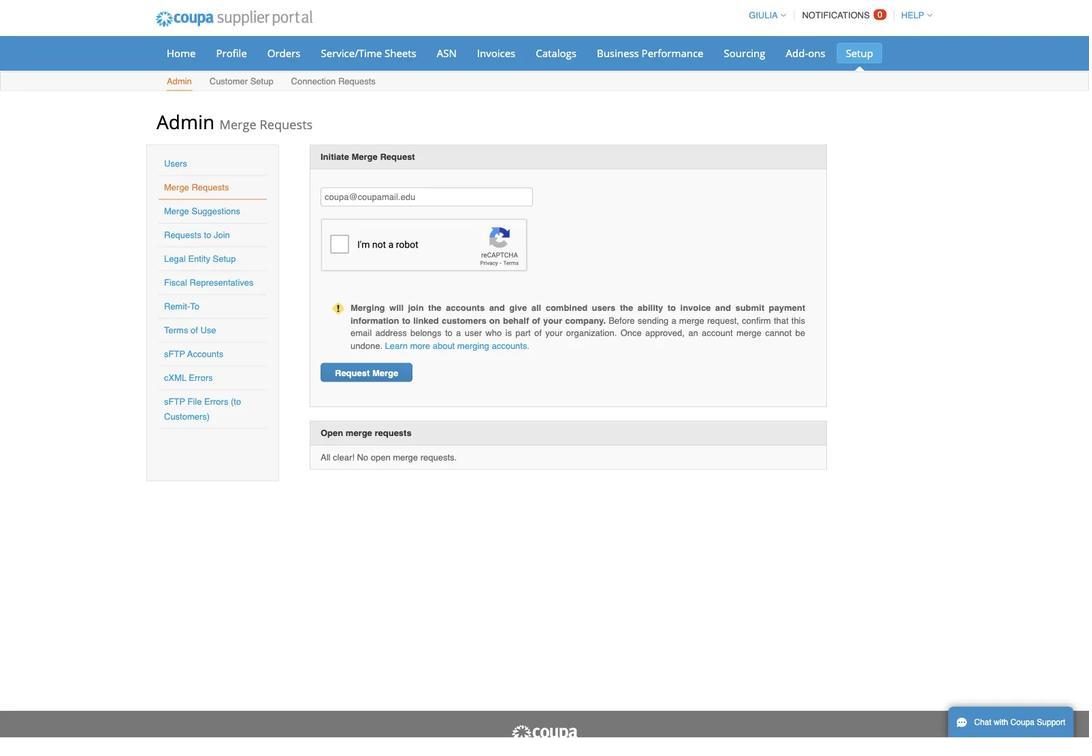Task type: vqa. For each thing, say whether or not it's contained in the screenshot.
checkbox
no



Task type: locate. For each thing, give the bounding box(es) containing it.
use
[[201, 325, 216, 336]]

1 and from the left
[[489, 303, 505, 313]]

be
[[796, 328, 806, 338]]

1 vertical spatial sftp
[[164, 397, 185, 407]]

1 the from the left
[[428, 303, 442, 313]]

coupa supplier portal image
[[146, 2, 322, 36], [511, 725, 579, 739]]

asn link
[[428, 43, 466, 63]]

1 vertical spatial coupa supplier portal image
[[511, 725, 579, 739]]

legal entity setup
[[164, 254, 236, 264]]

merge up the no
[[346, 428, 372, 438]]

the up linked
[[428, 303, 442, 313]]

0 horizontal spatial and
[[489, 303, 505, 313]]

merge suggestions link
[[164, 206, 240, 217]]

and
[[489, 303, 505, 313], [716, 303, 731, 313]]

setup
[[846, 46, 874, 60], [250, 76, 274, 86], [213, 254, 236, 264]]

business performance link
[[588, 43, 713, 63]]

customers)
[[164, 412, 210, 422]]

merge inside button
[[372, 368, 398, 378]]

of right the part
[[535, 328, 542, 338]]

representatives
[[190, 278, 254, 288]]

users
[[592, 303, 616, 313]]

organization.
[[566, 328, 617, 338]]

errors inside sftp file errors (to customers)
[[204, 397, 228, 407]]

2 vertical spatial setup
[[213, 254, 236, 264]]

to up about on the top left
[[445, 328, 453, 338]]

requests to join
[[164, 230, 230, 240]]

request down undone.
[[335, 368, 370, 378]]

chat with coupa support
[[975, 718, 1066, 728]]

2 sftp from the top
[[164, 397, 185, 407]]

1 horizontal spatial setup
[[250, 76, 274, 86]]

file
[[188, 397, 202, 407]]

ability
[[638, 303, 663, 313]]

admin
[[167, 76, 192, 86], [157, 109, 215, 134]]

sftp
[[164, 349, 185, 360], [164, 397, 185, 407]]

service/time sheets
[[321, 46, 417, 60]]

learn
[[385, 341, 408, 351]]

of down all
[[532, 316, 540, 326]]

setup inside setup link
[[846, 46, 874, 60]]

1 sftp from the top
[[164, 349, 185, 360]]

1 vertical spatial setup
[[250, 76, 274, 86]]

sftp up customers)
[[164, 397, 185, 407]]

0 vertical spatial errors
[[189, 373, 213, 383]]

merge down "learn"
[[372, 368, 398, 378]]

cxml errors link
[[164, 373, 213, 383]]

0 horizontal spatial request
[[335, 368, 370, 378]]

0 vertical spatial coupa supplier portal image
[[146, 2, 322, 36]]

before
[[609, 316, 635, 326]]

and up request,
[[716, 303, 731, 313]]

requests to join link
[[164, 230, 230, 240]]

errors down accounts
[[189, 373, 213, 383]]

0 vertical spatial sftp
[[164, 349, 185, 360]]

0
[[878, 10, 883, 20]]

merge down "users" link
[[164, 182, 189, 193]]

2 and from the left
[[716, 303, 731, 313]]

sftp file errors (to customers) link
[[164, 397, 241, 422]]

request
[[380, 152, 415, 162], [335, 368, 370, 378]]

terms
[[164, 325, 188, 336]]

sourcing
[[724, 46, 766, 60]]

merge
[[220, 116, 257, 133], [352, 152, 378, 162], [164, 182, 189, 193], [164, 206, 189, 217], [372, 368, 398, 378]]

1 vertical spatial admin
[[157, 109, 215, 134]]

the up before
[[620, 303, 633, 313]]

business
[[597, 46, 639, 60]]

navigation
[[743, 2, 933, 29]]

0 horizontal spatial setup
[[213, 254, 236, 264]]

admin down 'home' "link"
[[167, 76, 192, 86]]

user
[[465, 328, 482, 338]]

2 horizontal spatial setup
[[846, 46, 874, 60]]

profile
[[216, 46, 247, 60]]

merge requests
[[164, 182, 229, 193]]

0 vertical spatial admin
[[167, 76, 192, 86]]

remit-
[[164, 302, 190, 312]]

payment
[[769, 303, 806, 313]]

to
[[204, 230, 211, 240], [668, 303, 676, 313], [402, 316, 411, 326], [445, 328, 453, 338]]

initiate
[[321, 152, 349, 162]]

requests down connection
[[260, 116, 313, 133]]

invoices link
[[468, 43, 524, 63]]

accounts
[[446, 303, 485, 313]]

of inside merging will join the accounts and give all combined users the ability to invoice and submit payment information to linked customers on behalf of your company.
[[532, 316, 540, 326]]

setup down "join"
[[213, 254, 236, 264]]

open
[[321, 428, 343, 438]]

no
[[357, 452, 368, 463]]

customer
[[210, 76, 248, 86]]

merge for admin
[[220, 116, 257, 133]]

1 vertical spatial request
[[335, 368, 370, 378]]

requests inside admin merge requests
[[260, 116, 313, 133]]

sftp up cxml
[[164, 349, 185, 360]]

request up coupa@coupamail.edu text box
[[380, 152, 415, 162]]

company.
[[565, 316, 606, 326]]

users
[[164, 159, 187, 169]]

to down join
[[402, 316, 411, 326]]

setup link
[[837, 43, 882, 63]]

submit
[[736, 303, 765, 313]]

to
[[190, 302, 200, 312]]

1 vertical spatial errors
[[204, 397, 228, 407]]

a up the learn more about merging accounts.
[[456, 328, 461, 338]]

0 horizontal spatial the
[[428, 303, 442, 313]]

1 horizontal spatial coupa supplier portal image
[[511, 725, 579, 739]]

merge for request
[[372, 368, 398, 378]]

invoice
[[681, 303, 711, 313]]

sftp accounts
[[164, 349, 223, 360]]

1 horizontal spatial request
[[380, 152, 415, 162]]

1 horizontal spatial the
[[620, 303, 633, 313]]

merge inside admin merge requests
[[220, 116, 257, 133]]

0 vertical spatial a
[[672, 316, 677, 326]]

suggestions
[[192, 206, 240, 217]]

requests down service/time
[[338, 76, 376, 86]]

errors left (to
[[204, 397, 228, 407]]

admin down admin link
[[157, 109, 215, 134]]

clear!
[[333, 452, 355, 463]]

request inside button
[[335, 368, 370, 378]]

of
[[532, 316, 540, 326], [191, 325, 198, 336], [535, 328, 542, 338]]

orders
[[267, 46, 301, 60]]

to right ability
[[668, 303, 676, 313]]

0 vertical spatial your
[[543, 316, 563, 326]]

users link
[[164, 159, 187, 169]]

sftp inside sftp file errors (to customers)
[[164, 397, 185, 407]]

merge right initiate
[[352, 152, 378, 162]]

0 vertical spatial setup
[[846, 46, 874, 60]]

setup right the 'customer'
[[250, 76, 274, 86]]

a up approved,
[[672, 316, 677, 326]]

1 vertical spatial your
[[546, 328, 563, 338]]

request merge button
[[321, 363, 413, 382]]

0 horizontal spatial a
[[456, 328, 461, 338]]

admin for admin merge requests
[[157, 109, 215, 134]]

help link
[[895, 10, 933, 20]]

setup down notifications 0
[[846, 46, 874, 60]]

1 horizontal spatial and
[[716, 303, 731, 313]]

terms of use link
[[164, 325, 216, 336]]

merge right 'open'
[[393, 452, 418, 463]]

of inside before sending a merge request, confirm that this email address belongs to a user who is part of your organization. once approved, an account merge cannot be undone.
[[535, 328, 542, 338]]

giulia
[[749, 10, 778, 20]]

customer setup link
[[209, 73, 274, 91]]

request merge
[[335, 368, 398, 378]]

add-
[[786, 46, 808, 60]]

merge down customer setup link
[[220, 116, 257, 133]]

learn more about merging accounts. link
[[385, 341, 530, 351]]

and up on
[[489, 303, 505, 313]]



Task type: describe. For each thing, give the bounding box(es) containing it.
2 the from the left
[[620, 303, 633, 313]]

sending
[[638, 316, 669, 326]]

merge suggestions
[[164, 206, 240, 217]]

add-ons
[[786, 46, 826, 60]]

an
[[689, 328, 698, 338]]

giulia link
[[743, 10, 786, 20]]

merge down 'confirm'
[[737, 328, 762, 338]]

to inside before sending a merge request, confirm that this email address belongs to a user who is part of your organization. once approved, an account merge cannot be undone.
[[445, 328, 453, 338]]

cxml
[[164, 373, 187, 383]]

your inside before sending a merge request, confirm that this email address belongs to a user who is part of your organization. once approved, an account merge cannot be undone.
[[546, 328, 563, 338]]

of left use
[[191, 325, 198, 336]]

linked
[[413, 316, 439, 326]]

merge for initiate
[[352, 152, 378, 162]]

behalf
[[503, 316, 529, 326]]

merge requests link
[[164, 182, 229, 193]]

information
[[351, 316, 399, 326]]

cannot
[[765, 328, 792, 338]]

confirm
[[742, 316, 771, 326]]

account
[[702, 328, 733, 338]]

fiscal representatives link
[[164, 278, 254, 288]]

to left "join"
[[204, 230, 211, 240]]

connection requests
[[291, 76, 376, 86]]

all
[[532, 303, 541, 313]]

(to
[[231, 397, 241, 407]]

legal entity setup link
[[164, 254, 236, 264]]

approved,
[[646, 328, 685, 338]]

part
[[516, 328, 531, 338]]

navigation containing notifications 0
[[743, 2, 933, 29]]

chat with coupa support button
[[949, 708, 1074, 739]]

sourcing link
[[715, 43, 775, 63]]

0 horizontal spatial coupa supplier portal image
[[146, 2, 322, 36]]

connection requests link
[[290, 73, 376, 91]]

invoices
[[477, 46, 516, 60]]

open merge requests
[[321, 428, 412, 438]]

catalogs
[[536, 46, 577, 60]]

0 vertical spatial request
[[380, 152, 415, 162]]

this
[[792, 316, 806, 326]]

entity
[[188, 254, 210, 264]]

customer setup
[[210, 76, 274, 86]]

help
[[902, 10, 925, 20]]

service/time sheets link
[[312, 43, 425, 63]]

sftp for sftp file errors (to customers)
[[164, 397, 185, 407]]

that
[[774, 316, 789, 326]]

combined
[[546, 303, 588, 313]]

admin link
[[166, 73, 193, 91]]

chat
[[975, 718, 992, 728]]

1 vertical spatial a
[[456, 328, 461, 338]]

ons
[[808, 46, 826, 60]]

on
[[490, 316, 500, 326]]

merging will join the accounts and give all combined users the ability to invoice and submit payment information to linked customers on behalf of your company.
[[351, 303, 806, 326]]

fiscal
[[164, 278, 187, 288]]

remit-to
[[164, 302, 200, 312]]

learn more about merging accounts.
[[385, 341, 530, 351]]

sftp for sftp accounts
[[164, 349, 185, 360]]

coupa@coupamail.edu text field
[[321, 188, 533, 207]]

admin for admin
[[167, 76, 192, 86]]

give
[[510, 303, 527, 313]]

support
[[1037, 718, 1066, 728]]

requests up suggestions
[[192, 182, 229, 193]]

add-ons link
[[777, 43, 835, 63]]

notifications
[[802, 10, 870, 20]]

join
[[214, 230, 230, 240]]

customers
[[442, 316, 487, 326]]

legal
[[164, 254, 186, 264]]

1 horizontal spatial a
[[672, 316, 677, 326]]

merge up an
[[679, 316, 705, 326]]

remit-to link
[[164, 302, 200, 312]]

merge down merge requests link in the top of the page
[[164, 206, 189, 217]]

email
[[351, 328, 372, 338]]

profile link
[[207, 43, 256, 63]]

requests up legal
[[164, 230, 202, 240]]

admin merge requests
[[157, 109, 313, 134]]

all clear! no open merge requests.
[[321, 452, 457, 463]]

business performance
[[597, 46, 704, 60]]

more
[[410, 341, 430, 351]]

before sending a merge request, confirm that this email address belongs to a user who is part of your organization. once approved, an account merge cannot be undone.
[[351, 316, 806, 351]]

will
[[390, 303, 404, 313]]

initiate merge request
[[321, 152, 415, 162]]

sheets
[[385, 46, 417, 60]]

terms of use
[[164, 325, 216, 336]]

with
[[994, 718, 1009, 728]]

once
[[621, 328, 642, 338]]

merging
[[457, 341, 489, 351]]

join
[[408, 303, 424, 313]]

home
[[167, 46, 196, 60]]

request,
[[707, 316, 739, 326]]

setup inside customer setup link
[[250, 76, 274, 86]]

coupa
[[1011, 718, 1035, 728]]

requests
[[375, 428, 412, 438]]

sftp accounts link
[[164, 349, 223, 360]]

accounts
[[187, 349, 223, 360]]

requests.
[[421, 452, 457, 463]]

your inside merging will join the accounts and give all combined users the ability to invoice and submit payment information to linked customers on behalf of your company.
[[543, 316, 563, 326]]

home link
[[158, 43, 205, 63]]

orders link
[[259, 43, 309, 63]]

sftp file errors (to customers)
[[164, 397, 241, 422]]

is
[[506, 328, 512, 338]]



